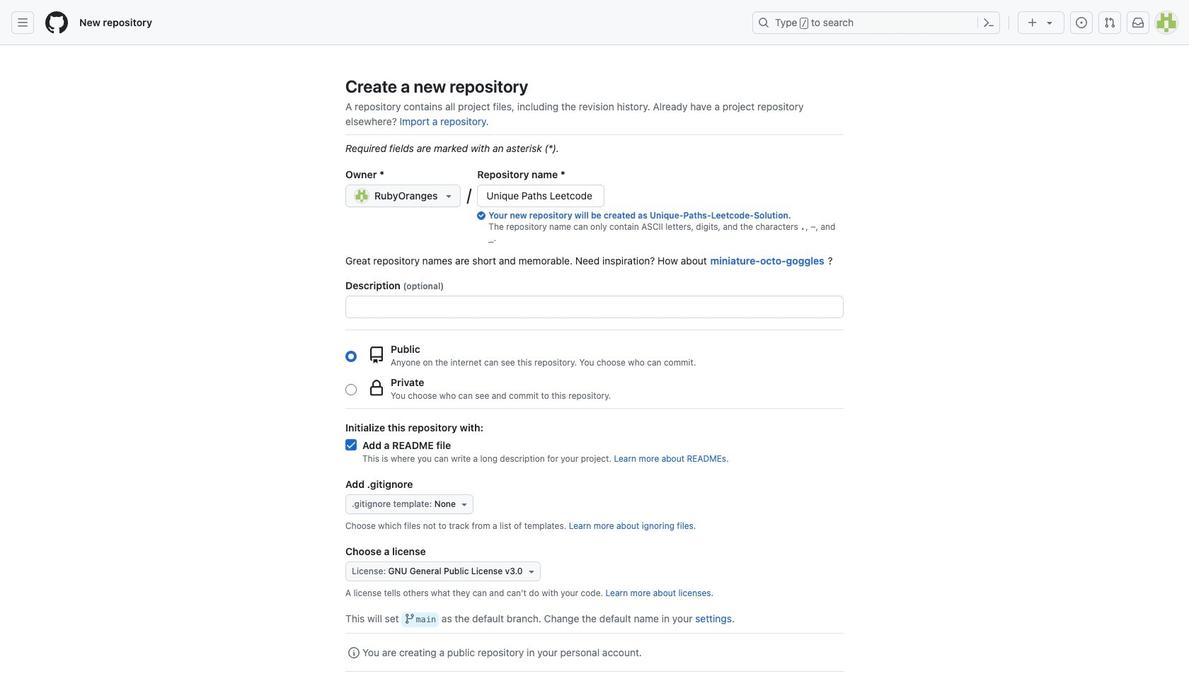 Task type: describe. For each thing, give the bounding box(es) containing it.
2 vertical spatial triangle down image
[[526, 566, 537, 578]]

lock image
[[368, 380, 385, 397]]

2 horizontal spatial triangle down image
[[1044, 17, 1055, 28]]

plus image
[[1027, 17, 1038, 28]]

Description text field
[[346, 297, 843, 318]]

repo image
[[368, 346, 385, 363]]

homepage image
[[45, 11, 68, 34]]

1 vertical spatial triangle down image
[[443, 190, 455, 202]]

sc 9kayk9 0 image
[[348, 648, 360, 659]]

issue opened image
[[1076, 17, 1087, 28]]

triangle down image
[[459, 499, 470, 510]]



Task type: locate. For each thing, give the bounding box(es) containing it.
None text field
[[478, 185, 604, 207]]

0 horizontal spatial triangle down image
[[443, 190, 455, 202]]

triangle down image
[[1044, 17, 1055, 28], [443, 190, 455, 202], [526, 566, 537, 578]]

1 horizontal spatial triangle down image
[[526, 566, 537, 578]]

command palette image
[[983, 17, 995, 28]]

None checkbox
[[345, 440, 357, 451]]

git pull request image
[[1104, 17, 1116, 28]]

git branch image
[[404, 614, 416, 625]]

0 vertical spatial triangle down image
[[1044, 17, 1055, 28]]

notifications image
[[1133, 17, 1144, 28]]

None radio
[[345, 351, 357, 362], [345, 384, 357, 395], [345, 351, 357, 362], [345, 384, 357, 395]]

check circle fill image
[[477, 212, 486, 220]]



Task type: vqa. For each thing, say whether or not it's contained in the screenshot.
repo Icon
yes



